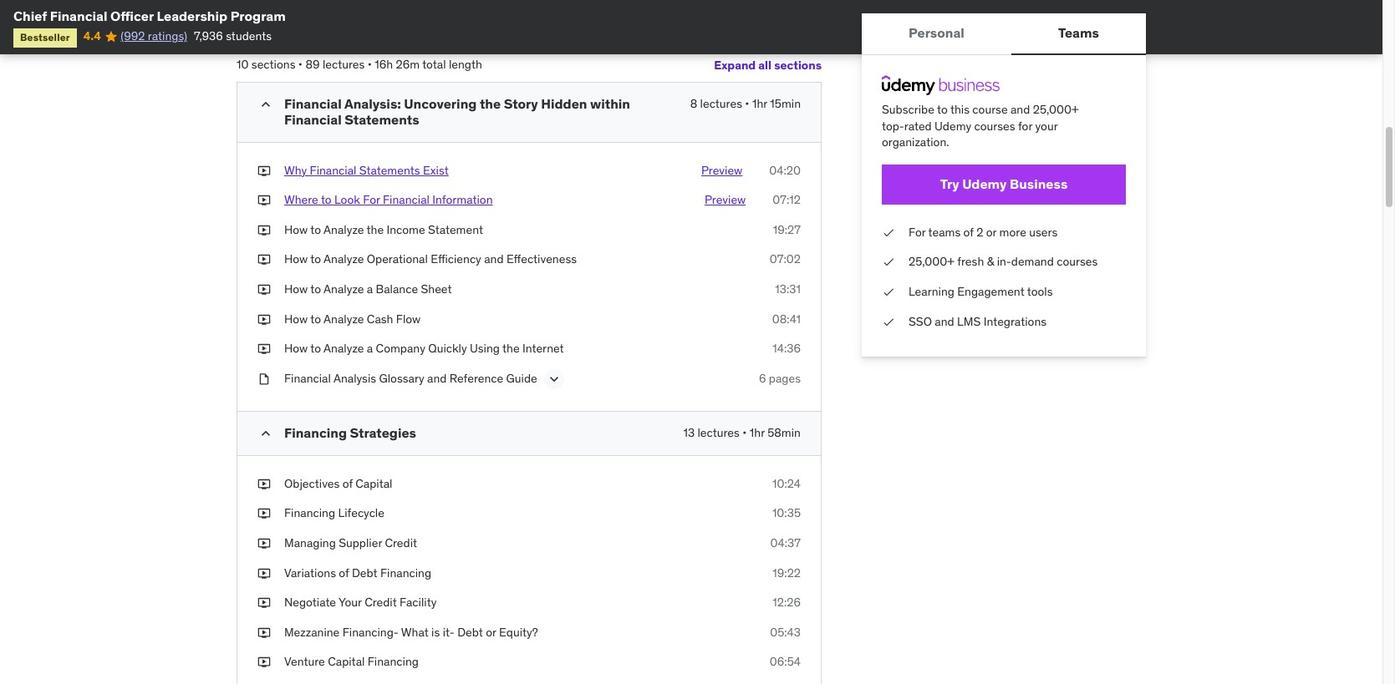 Task type: describe. For each thing, give the bounding box(es) containing it.
tools
[[1027, 284, 1053, 299]]

courses inside subscribe to this course and 25,000+ top‑rated udemy courses for your organization.
[[974, 118, 1015, 133]]

all
[[759, 58, 772, 73]]

managing
[[284, 536, 336, 551]]

to for subscribe to this course and 25,000+ top‑rated udemy courses for your organization.
[[937, 102, 948, 117]]

operational
[[367, 252, 428, 267]]

it-
[[443, 625, 455, 640]]

1 vertical spatial capital
[[328, 655, 365, 670]]

within
[[590, 95, 630, 112]]

• for 8
[[745, 96, 749, 111]]

financial right small image
[[284, 112, 342, 128]]

to for how to analyze operational efficiency and effectiveness
[[310, 252, 321, 267]]

financing lifecycle
[[284, 506, 385, 521]]

variations of debt financing
[[284, 566, 431, 581]]

financial inside button
[[383, 192, 430, 207]]

lifecycle
[[338, 506, 385, 521]]

more
[[1000, 225, 1027, 240]]

where to look for financial information button
[[284, 192, 493, 209]]

try
[[940, 176, 959, 192]]

preview for 04:20
[[701, 163, 743, 178]]

financing right small icon
[[284, 424, 347, 441]]

bestseller
[[20, 31, 70, 44]]

negotiate
[[284, 595, 336, 610]]

integrations
[[984, 314, 1047, 329]]

hidden
[[541, 95, 587, 112]]

financial left analysis at the bottom of page
[[284, 371, 331, 386]]

how to analyze the income statement
[[284, 222, 483, 237]]

15min
[[770, 96, 801, 111]]

(992
[[121, 29, 145, 44]]

pages
[[769, 371, 801, 386]]

to for how to analyze cash flow
[[310, 311, 321, 327]]

89
[[305, 57, 320, 72]]

personal
[[909, 25, 965, 41]]

how to analyze a company quickly using the internet
[[284, 341, 564, 356]]

analyze for income
[[324, 222, 364, 237]]

&
[[987, 254, 994, 270]]

learning engagement tools
[[909, 284, 1053, 299]]

and down quickly
[[427, 371, 447, 386]]

8 lectures • 1hr 15min
[[690, 96, 801, 111]]

25,000+ fresh & in-demand courses
[[909, 254, 1098, 270]]

subscribe to this course and 25,000+ top‑rated udemy courses for your organization.
[[882, 102, 1079, 150]]

learning
[[909, 284, 955, 299]]

course
[[973, 102, 1008, 117]]

25,000+ inside subscribe to this course and 25,000+ top‑rated udemy courses for your organization.
[[1033, 102, 1079, 117]]

in-
[[997, 254, 1011, 270]]

venture
[[284, 655, 325, 670]]

financial up 4.4
[[50, 8, 107, 24]]

13:31
[[775, 282, 801, 297]]

teams button
[[1012, 13, 1146, 54]]

company
[[376, 341, 425, 356]]

xsmall image for how to analyze operational efficiency and effectiveness
[[257, 252, 271, 268]]

analysis:
[[344, 95, 401, 112]]

your
[[339, 595, 362, 610]]

to for how to analyze a company quickly using the internet
[[310, 341, 321, 356]]

xsmall image for how to analyze the income statement
[[257, 222, 271, 239]]

try udemy business link
[[882, 165, 1126, 205]]

ratings)
[[148, 29, 187, 44]]

equity?
[[499, 625, 538, 640]]

xsmall image for managing supplier credit
[[257, 536, 271, 552]]

efficiency
[[431, 252, 481, 267]]

expand all sections
[[714, 58, 822, 73]]

total
[[422, 57, 446, 72]]

cash
[[367, 311, 393, 327]]

financial inside button
[[310, 163, 357, 178]]

2
[[977, 225, 983, 240]]

is
[[431, 625, 440, 640]]

mezzanine
[[284, 625, 340, 640]]

1 sections from the left
[[251, 57, 296, 72]]

6
[[759, 371, 766, 386]]

balance
[[376, 282, 418, 297]]

information
[[432, 192, 493, 207]]

mezzanine financing- what is it- debt or equity?
[[284, 625, 538, 640]]

udemy business image
[[882, 75, 1000, 95]]

xsmall image for objectives of capital
[[257, 476, 271, 493]]

financing down mezzanine financing- what is it- debt or equity?
[[368, 655, 419, 670]]

small image
[[257, 425, 274, 442]]

xsmall image for financing lifecycle
[[257, 506, 271, 522]]

teams
[[1058, 25, 1099, 41]]

statements inside financial analysis: uncovering the story hidden within financial statements
[[345, 112, 419, 128]]

negotiate your credit facility
[[284, 595, 437, 610]]

1 horizontal spatial debt
[[457, 625, 483, 640]]

07:12
[[773, 192, 801, 207]]

16h 26m
[[375, 57, 420, 72]]

how to analyze operational efficiency and effectiveness
[[284, 252, 577, 267]]

users
[[1029, 225, 1058, 240]]

1 vertical spatial or
[[486, 625, 496, 640]]

exist
[[423, 163, 449, 178]]

top‑rated
[[882, 118, 932, 133]]

objectives of capital
[[284, 476, 392, 491]]

how for how to analyze a balance sheet
[[284, 282, 308, 297]]

your
[[1035, 118, 1058, 133]]

10
[[237, 57, 249, 72]]

why financial statements exist button
[[284, 163, 449, 179]]

length
[[449, 57, 482, 72]]

course content
[[237, 10, 383, 35]]

12:26
[[773, 595, 801, 610]]

• for 13
[[743, 425, 747, 440]]

analysis
[[333, 371, 376, 386]]

06:54
[[770, 655, 801, 670]]



Task type: locate. For each thing, give the bounding box(es) containing it.
analyze down how to analyze cash flow at left
[[324, 341, 364, 356]]

of left 2
[[964, 225, 974, 240]]

courses
[[974, 118, 1015, 133], [1057, 254, 1098, 270]]

of for 10:24
[[343, 476, 353, 491]]

1 vertical spatial udemy
[[962, 176, 1007, 192]]

effectiveness
[[507, 252, 577, 267]]

• left 58min
[[743, 425, 747, 440]]

the right using
[[502, 341, 520, 356]]

objectives
[[284, 476, 340, 491]]

0 vertical spatial statements
[[345, 112, 419, 128]]

xsmall image for venture capital financing
[[257, 655, 271, 671]]

how for how to analyze the income statement
[[284, 222, 308, 237]]

tab list
[[862, 13, 1146, 55]]

0 horizontal spatial 25,000+
[[909, 254, 955, 270]]

preview left "04:20"
[[701, 163, 743, 178]]

1 vertical spatial for
[[909, 225, 926, 240]]

1 horizontal spatial for
[[909, 225, 926, 240]]

story
[[504, 95, 538, 112]]

lectures
[[323, 57, 365, 72], [700, 96, 742, 111], [698, 425, 740, 440]]

the inside financial analysis: uncovering the story hidden within financial statements
[[480, 95, 501, 112]]

quickly
[[428, 341, 467, 356]]

debt right it-
[[457, 625, 483, 640]]

1 vertical spatial statements
[[359, 163, 420, 178]]

0 vertical spatial preview
[[701, 163, 743, 178]]

content
[[309, 10, 383, 35]]

try udemy business
[[940, 176, 1068, 192]]

25,000+ up learning
[[909, 254, 955, 270]]

to for how to analyze a balance sheet
[[310, 282, 321, 297]]

income
[[387, 222, 425, 237]]

why financial statements exist
[[284, 163, 449, 178]]

lectures right 89
[[323, 57, 365, 72]]

officer
[[110, 8, 154, 24]]

financial up look
[[310, 163, 357, 178]]

to left look
[[321, 192, 332, 207]]

chief financial officer leadership program
[[13, 8, 286, 24]]

1 vertical spatial of
[[343, 476, 353, 491]]

lectures for analysis:
[[700, 96, 742, 111]]

1hr left 58min
[[750, 425, 765, 440]]

small image
[[257, 96, 274, 113]]

demand
[[1011, 254, 1054, 270]]

0 horizontal spatial sections
[[251, 57, 296, 72]]

this
[[950, 102, 970, 117]]

to down how to analyze a balance sheet
[[310, 311, 321, 327]]

2 analyze from the top
[[324, 252, 364, 267]]

• left 16h 26m
[[368, 57, 372, 72]]

1 a from the top
[[367, 282, 373, 297]]

financing up managing at the left of the page
[[284, 506, 335, 521]]

fresh
[[957, 254, 984, 270]]

xsmall image for mezzanine financing- what is it- debt or equity?
[[257, 625, 271, 641]]

preview for 07:12
[[705, 192, 746, 207]]

financing
[[284, 424, 347, 441], [284, 506, 335, 521], [380, 566, 431, 581], [368, 655, 419, 670]]

a for balance
[[367, 282, 373, 297]]

and right efficiency
[[484, 252, 504, 267]]

and right sso
[[935, 314, 954, 329]]

how
[[284, 222, 308, 237], [284, 252, 308, 267], [284, 282, 308, 297], [284, 311, 308, 327], [284, 341, 308, 356]]

1 vertical spatial courses
[[1057, 254, 1098, 270]]

how for how to analyze a company quickly using the internet
[[284, 341, 308, 356]]

0 horizontal spatial for
[[363, 192, 380, 207]]

financing strategies
[[284, 424, 416, 441]]

for inside where to look for financial information button
[[363, 192, 380, 207]]

flow
[[396, 311, 421, 327]]

0 vertical spatial capital
[[356, 476, 392, 491]]

0 vertical spatial the
[[480, 95, 501, 112]]

04:20
[[769, 163, 801, 178]]

for teams of 2 or more users
[[909, 225, 1058, 240]]

statements up where to look for financial information
[[359, 163, 420, 178]]

1 vertical spatial debt
[[457, 625, 483, 640]]

statement
[[428, 222, 483, 237]]

to left this
[[937, 102, 948, 117]]

• left 89
[[298, 57, 303, 72]]

preview left 07:12
[[705, 192, 746, 207]]

sections right 10
[[251, 57, 296, 72]]

sheet
[[421, 282, 452, 297]]

05:43
[[770, 625, 801, 640]]

to for how to analyze the income statement
[[310, 222, 321, 237]]

10:35
[[772, 506, 801, 521]]

chief
[[13, 8, 47, 24]]

courses right demand
[[1057, 254, 1098, 270]]

4.4
[[83, 29, 101, 44]]

analyze down look
[[324, 222, 364, 237]]

venture capital financing
[[284, 655, 419, 670]]

to inside button
[[321, 192, 332, 207]]

lectures for strategies
[[698, 425, 740, 440]]

analyze up how to analyze cash flow at left
[[324, 282, 364, 297]]

what
[[401, 625, 429, 640]]

financing-
[[343, 625, 399, 640]]

xsmall image
[[257, 163, 271, 179], [882, 254, 895, 271], [882, 284, 895, 301], [257, 311, 271, 328], [257, 341, 271, 358], [257, 371, 271, 387], [257, 566, 271, 582], [257, 595, 271, 612]]

a left company
[[367, 341, 373, 356]]

4 analyze from the top
[[324, 311, 364, 327]]

2 horizontal spatial the
[[502, 341, 520, 356]]

and up for
[[1011, 102, 1030, 117]]

• for 10
[[298, 57, 303, 72]]

2 sections from the left
[[774, 58, 822, 73]]

19:22
[[773, 566, 801, 581]]

7,936 students
[[194, 29, 272, 44]]

preview
[[701, 163, 743, 178], [705, 192, 746, 207]]

a
[[367, 282, 373, 297], [367, 341, 373, 356]]

sections right all
[[774, 58, 822, 73]]

1 vertical spatial 1hr
[[750, 425, 765, 440]]

tab list containing personal
[[862, 13, 1146, 55]]

0 vertical spatial for
[[363, 192, 380, 207]]

1 vertical spatial a
[[367, 341, 373, 356]]

glossary
[[379, 371, 424, 386]]

teams
[[928, 225, 961, 240]]

0 horizontal spatial debt
[[352, 566, 378, 581]]

to up how to analyze a balance sheet
[[310, 252, 321, 267]]

0 horizontal spatial the
[[367, 222, 384, 237]]

0 vertical spatial debt
[[352, 566, 378, 581]]

• left 15min
[[745, 96, 749, 111]]

courses down course
[[974, 118, 1015, 133]]

1 vertical spatial lectures
[[700, 96, 742, 111]]

statements inside button
[[359, 163, 420, 178]]

xsmall image
[[257, 192, 271, 209], [257, 222, 271, 239], [882, 225, 895, 241], [257, 252, 271, 268], [257, 282, 271, 298], [882, 314, 895, 330], [257, 476, 271, 493], [257, 506, 271, 522], [257, 536, 271, 552], [257, 625, 271, 641], [257, 655, 271, 671]]

1hr for financial analysis: uncovering the story hidden within financial statements
[[752, 96, 767, 111]]

of
[[964, 225, 974, 240], [343, 476, 353, 491], [339, 566, 349, 581]]

course
[[237, 10, 304, 35]]

how to analyze cash flow
[[284, 311, 421, 327]]

1 horizontal spatial 25,000+
[[1033, 102, 1079, 117]]

1 horizontal spatial courses
[[1057, 254, 1098, 270]]

xsmall image for how to analyze a balance sheet
[[257, 282, 271, 298]]

2 vertical spatial of
[[339, 566, 349, 581]]

business
[[1010, 176, 1068, 192]]

or left equity?
[[486, 625, 496, 640]]

of up "financing lifecycle"
[[343, 476, 353, 491]]

0 vertical spatial courses
[[974, 118, 1015, 133]]

how to analyze a balance sheet
[[284, 282, 452, 297]]

reference
[[450, 371, 503, 386]]

5 how from the top
[[284, 341, 308, 356]]

13
[[683, 425, 695, 440]]

or right 2
[[986, 225, 997, 240]]

25,000+
[[1033, 102, 1079, 117], [909, 254, 955, 270]]

2 a from the top
[[367, 341, 373, 356]]

of up your
[[339, 566, 349, 581]]

0 vertical spatial of
[[964, 225, 974, 240]]

25,000+ up your
[[1033, 102, 1079, 117]]

a for company
[[367, 341, 373, 356]]

organization.
[[882, 135, 949, 150]]

4 how from the top
[[284, 311, 308, 327]]

0 vertical spatial 25,000+
[[1033, 102, 1079, 117]]

internet
[[523, 341, 564, 356]]

0 vertical spatial a
[[367, 282, 373, 297]]

the for uncovering
[[480, 95, 501, 112]]

1 horizontal spatial or
[[986, 225, 997, 240]]

3 how from the top
[[284, 282, 308, 297]]

1 vertical spatial preview
[[705, 192, 746, 207]]

0 vertical spatial credit
[[385, 536, 417, 551]]

1 horizontal spatial sections
[[774, 58, 822, 73]]

supplier
[[339, 536, 382, 551]]

show lecture description image
[[546, 371, 562, 388]]

sections inside dropdown button
[[774, 58, 822, 73]]

0 vertical spatial udemy
[[935, 118, 972, 133]]

credit for your
[[365, 595, 397, 610]]

financing up facility
[[380, 566, 431, 581]]

1 vertical spatial credit
[[365, 595, 397, 610]]

sections
[[251, 57, 296, 72], [774, 58, 822, 73]]

subscribe
[[882, 102, 935, 117]]

1 horizontal spatial the
[[480, 95, 501, 112]]

the for analyze
[[367, 222, 384, 237]]

and
[[1011, 102, 1030, 117], [484, 252, 504, 267], [935, 314, 954, 329], [427, 371, 447, 386]]

credit right supplier
[[385, 536, 417, 551]]

udemy inside subscribe to this course and 25,000+ top‑rated udemy courses for your organization.
[[935, 118, 972, 133]]

leadership
[[157, 8, 228, 24]]

the left story
[[480, 95, 501, 112]]

capital up lifecycle
[[356, 476, 392, 491]]

analyze for balance
[[324, 282, 364, 297]]

lectures right 13
[[698, 425, 740, 440]]

sso
[[909, 314, 932, 329]]

facility
[[400, 595, 437, 610]]

financial down 89
[[284, 95, 342, 112]]

and inside subscribe to this course and 25,000+ top‑rated udemy courses for your organization.
[[1011, 102, 1030, 117]]

1hr for financing strategies
[[750, 425, 765, 440]]

to inside subscribe to this course and 25,000+ top‑rated udemy courses for your organization.
[[937, 102, 948, 117]]

2 how from the top
[[284, 252, 308, 267]]

7,936
[[194, 29, 223, 44]]

1 vertical spatial the
[[367, 222, 384, 237]]

capital down financing-
[[328, 655, 365, 670]]

analyze left cash
[[324, 311, 364, 327]]

0 horizontal spatial or
[[486, 625, 496, 640]]

1hr left 15min
[[752, 96, 767, 111]]

to up how to analyze cash flow at left
[[310, 282, 321, 297]]

personal button
[[862, 13, 1012, 54]]

for
[[1018, 118, 1033, 133]]

statements up why financial statements exist
[[345, 112, 419, 128]]

08:41
[[772, 311, 801, 327]]

a left balance at left top
[[367, 282, 373, 297]]

credit right your
[[365, 595, 397, 610]]

1hr
[[752, 96, 767, 111], [750, 425, 765, 440]]

07:02
[[770, 252, 801, 267]]

expand
[[714, 58, 756, 73]]

how for how to analyze operational efficiency and effectiveness
[[284, 252, 308, 267]]

1 how from the top
[[284, 222, 308, 237]]

of for 19:22
[[339, 566, 349, 581]]

3 analyze from the top
[[324, 282, 364, 297]]

guide
[[506, 371, 537, 386]]

financial analysis: uncovering the story hidden within financial statements
[[284, 95, 630, 128]]

5 analyze from the top
[[324, 341, 364, 356]]

to down how to analyze cash flow at left
[[310, 341, 321, 356]]

managing supplier credit
[[284, 536, 417, 551]]

0 vertical spatial 1hr
[[752, 96, 767, 111]]

0 vertical spatial or
[[986, 225, 997, 240]]

for
[[363, 192, 380, 207], [909, 225, 926, 240]]

0 horizontal spatial courses
[[974, 118, 1015, 133]]

to down 'where'
[[310, 222, 321, 237]]

capital
[[356, 476, 392, 491], [328, 655, 365, 670]]

variations
[[284, 566, 336, 581]]

analyze
[[324, 222, 364, 237], [324, 252, 364, 267], [324, 282, 364, 297], [324, 311, 364, 327], [324, 341, 364, 356]]

credit for supplier
[[385, 536, 417, 551]]

analyze for flow
[[324, 311, 364, 327]]

for right look
[[363, 192, 380, 207]]

13 lectures • 1hr 58min
[[683, 425, 801, 440]]

1 vertical spatial 25,000+
[[909, 254, 955, 270]]

analyze up how to analyze a balance sheet
[[324, 252, 364, 267]]

how for how to analyze cash flow
[[284, 311, 308, 327]]

financial up the income
[[383, 192, 430, 207]]

0 vertical spatial lectures
[[323, 57, 365, 72]]

students
[[226, 29, 272, 44]]

analyze for company
[[324, 341, 364, 356]]

debt up the negotiate your credit facility
[[352, 566, 378, 581]]

lectures right the 8
[[700, 96, 742, 111]]

expand all sections button
[[714, 49, 822, 82]]

for left teams on the top
[[909, 225, 926, 240]]

to for where to look for financial information
[[321, 192, 332, 207]]

program
[[230, 8, 286, 24]]

the left the income
[[367, 222, 384, 237]]

where to look for financial information
[[284, 192, 493, 207]]

04:37
[[770, 536, 801, 551]]

udemy right try
[[962, 176, 1007, 192]]

1 analyze from the top
[[324, 222, 364, 237]]

2 vertical spatial lectures
[[698, 425, 740, 440]]

analyze for efficiency
[[324, 252, 364, 267]]

2 vertical spatial the
[[502, 341, 520, 356]]

udemy down this
[[935, 118, 972, 133]]



Task type: vqa. For each thing, say whether or not it's contained in the screenshot.


